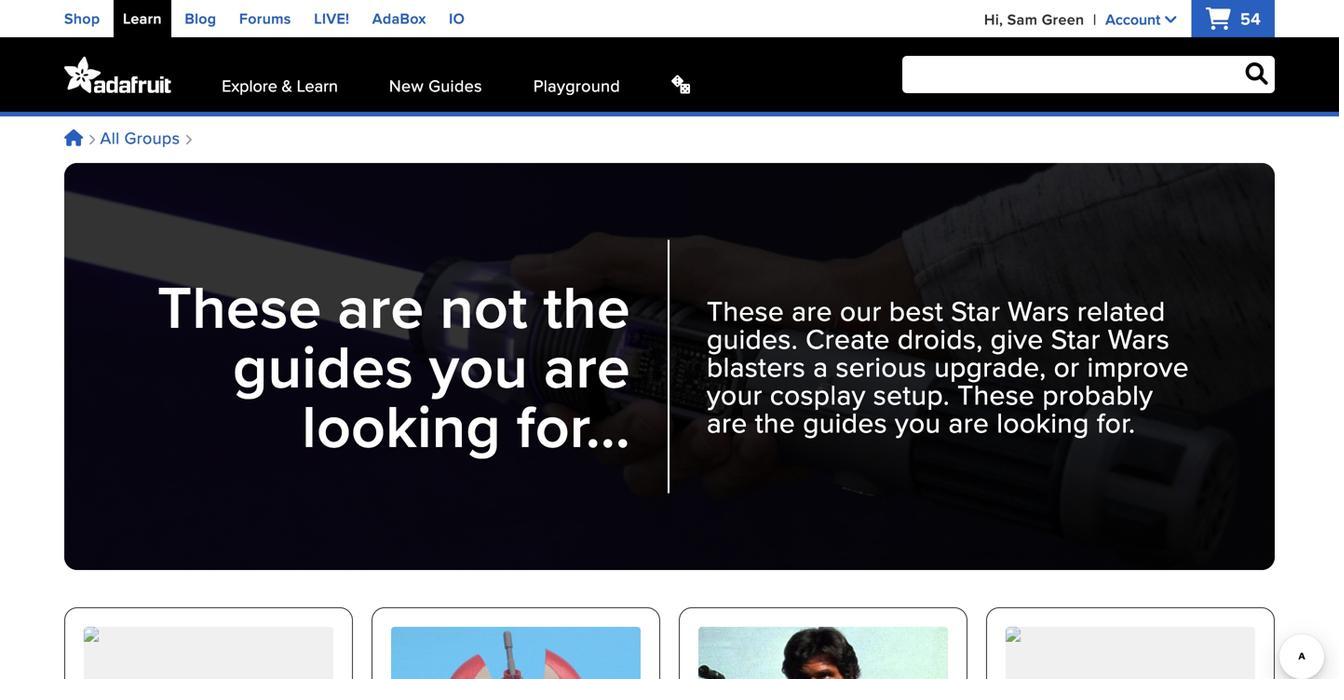 Task type: describe. For each thing, give the bounding box(es) containing it.
looking inside these are our best star wars related guides. create droids, give star wars blasters a serious upgrade, or improve your cosplay setup. these probably are the guides you are looking for.
[[997, 402, 1090, 442]]

io link
[[449, 7, 465, 29]]

explore
[[222, 73, 277, 97]]

blog link
[[185, 7, 217, 29]]

io
[[449, 7, 465, 29]]

2 chevron right image from the left
[[185, 134, 192, 145]]

setup.
[[874, 374, 950, 415]]

upgrade,
[[935, 347, 1047, 387]]

groups
[[124, 126, 180, 150]]

0 horizontal spatial learn
[[123, 7, 162, 29]]

forums
[[239, 7, 291, 29]]

blog
[[185, 7, 217, 29]]

search image
[[1246, 62, 1269, 85]]

improve
[[1088, 347, 1189, 387]]

adafruit logo image
[[64, 56, 171, 93]]

playground link
[[534, 73, 620, 97]]

account button
[[1106, 8, 1177, 31]]

for.
[[1097, 402, 1136, 442]]

live! link
[[314, 7, 350, 29]]

cosplay
[[770, 374, 866, 415]]

1 horizontal spatial star
[[1051, 319, 1101, 359]]

our
[[840, 291, 882, 331]]

shop
[[64, 7, 100, 29]]

you inside these are our best star wars related guides. create droids, give star wars blasters a serious upgrade, or improve your cosplay setup. these probably are the guides you are looking for.
[[895, 402, 941, 442]]

account
[[1106, 8, 1161, 30]]

breadcrumbs element
[[64, 126, 192, 150]]

all
[[100, 126, 120, 150]]

guides.
[[707, 319, 798, 359]]

1 chevron right image from the left
[[88, 134, 95, 145]]

looking inside these are not the guides you are looking for...
[[302, 383, 501, 470]]

for...
[[517, 383, 631, 470]]

guides inside these are not the guides you are looking for...
[[233, 323, 414, 410]]

new guides
[[389, 73, 482, 97]]

you inside these are not the guides you are looking for...
[[429, 323, 528, 410]]

view a random guide image
[[672, 75, 690, 93]]

sam
[[1008, 8, 1038, 30]]

0 horizontal spatial wars
[[1008, 291, 1070, 331]]

explore & learn
[[222, 73, 338, 97]]



Task type: vqa. For each thing, say whether or not it's contained in the screenshot.
Used
no



Task type: locate. For each thing, give the bounding box(es) containing it.
chevron right image right groups
[[185, 134, 192, 145]]

1 horizontal spatial wars
[[1108, 319, 1170, 359]]

star right give
[[1051, 319, 1101, 359]]

0 horizontal spatial chevron right image
[[88, 134, 95, 145]]

guides inside these are our best star wars related guides. create droids, give star wars blasters a serious upgrade, or improve your cosplay setup. these probably are the guides you are looking for.
[[803, 402, 888, 442]]

54 link
[[1206, 7, 1261, 31]]

blasters
[[707, 347, 806, 387]]

group description element
[[670, 259, 1238, 474]]

learn right &
[[297, 73, 338, 97]]

1 horizontal spatial the
[[755, 402, 796, 442]]

the inside these are not the guides you are looking for...
[[544, 264, 631, 350]]

these inside these are not the guides you are looking for...
[[157, 264, 322, 350]]

0 horizontal spatial looking
[[302, 383, 501, 470]]

these for these are our best star wars related guides. create droids, give star wars blasters a serious upgrade, or improve your cosplay setup. these probably are the guides you are looking for.
[[707, 291, 785, 331]]

new
[[389, 73, 424, 97]]

give
[[991, 319, 1044, 359]]

None search field
[[709, 56, 1275, 93], [903, 56, 1275, 93], [709, 56, 1275, 93], [903, 56, 1275, 93]]

guides
[[429, 73, 482, 97]]

learn
[[123, 7, 162, 29], [297, 73, 338, 97]]

serious
[[836, 347, 927, 387]]

learn home image
[[64, 129, 83, 146]]

you
[[429, 323, 528, 410], [895, 402, 941, 442]]

these are not the guides you are looking for...
[[157, 264, 631, 470]]

adabox link
[[372, 7, 426, 29]]

hi, sam green | account
[[985, 8, 1161, 30]]

are
[[338, 264, 424, 350], [792, 291, 833, 331], [544, 323, 631, 410], [707, 402, 748, 442], [949, 402, 990, 442]]

shop link
[[64, 7, 100, 29]]

learn link
[[123, 7, 162, 29]]

|
[[1094, 8, 1097, 30]]

wars up or
[[1008, 291, 1070, 331]]

1 vertical spatial the
[[755, 402, 796, 442]]

the
[[544, 264, 631, 350], [755, 402, 796, 442]]

a
[[813, 347, 829, 387]]

a hand holding a purple 3d printed star wars lightsaber image
[[64, 163, 1275, 570]]

looking
[[302, 383, 501, 470], [997, 402, 1090, 442]]

create
[[806, 319, 890, 359]]

the inside these are our best star wars related guides. create droids, give star wars blasters a serious upgrade, or improve your cosplay setup. these probably are the guides you are looking for.
[[755, 402, 796, 442]]

guides
[[233, 323, 414, 410], [803, 402, 888, 442]]

0 horizontal spatial star
[[951, 291, 1001, 331]]

chevron right image right learn home image
[[88, 134, 95, 145]]

these
[[157, 264, 322, 350], [707, 291, 785, 331], [958, 374, 1035, 415]]

learn inside "popup button"
[[297, 73, 338, 97]]

your
[[707, 374, 763, 415]]

or
[[1054, 347, 1080, 387]]

1 horizontal spatial looking
[[997, 402, 1090, 442]]

group title element
[[102, 240, 670, 493]]

all groups
[[100, 126, 180, 150]]

learn left blog
[[123, 7, 162, 29]]

&
[[282, 73, 293, 97]]

0 vertical spatial learn
[[123, 7, 162, 29]]

0 horizontal spatial guides
[[233, 323, 414, 410]]

forums link
[[239, 7, 291, 29]]

1 horizontal spatial chevron right image
[[185, 134, 192, 145]]

1 horizontal spatial guides
[[803, 402, 888, 442]]

green
[[1042, 8, 1085, 30]]

wars
[[1008, 291, 1070, 331], [1108, 319, 1170, 359]]

1 horizontal spatial you
[[895, 402, 941, 442]]

explore & learn button
[[222, 73, 338, 97]]

new guides link
[[389, 73, 482, 97]]

2 horizontal spatial these
[[958, 374, 1035, 415]]

0 horizontal spatial these
[[157, 264, 322, 350]]

star
[[951, 291, 1001, 331], [1051, 319, 1101, 359]]

chevron right image
[[88, 134, 95, 145], [185, 134, 192, 145]]

0 vertical spatial the
[[544, 264, 631, 350]]

these for these are not the guides you are looking for...
[[157, 264, 322, 350]]

adabox
[[372, 7, 426, 29]]

1 horizontal spatial these
[[707, 291, 785, 331]]

these are our best star wars related guides. create droids, give star wars blasters a serious upgrade, or improve your cosplay setup. these probably are the guides you are looking for.
[[707, 291, 1189, 442]]

54
[[1236, 7, 1261, 31]]

live!
[[314, 7, 350, 29]]

probably
[[1043, 374, 1153, 415]]

1 vertical spatial learn
[[297, 73, 338, 97]]

not
[[440, 264, 528, 350]]

wars up probably
[[1108, 319, 1170, 359]]

0 horizontal spatial you
[[429, 323, 528, 410]]

droids,
[[898, 319, 983, 359]]

star up upgrade,
[[951, 291, 1001, 331]]

0 horizontal spatial the
[[544, 264, 631, 350]]

hi,
[[985, 8, 1004, 30]]

related
[[1078, 291, 1166, 331]]

all groups link
[[100, 126, 180, 150]]

playground
[[534, 73, 620, 97]]

best
[[889, 291, 944, 331]]

1 horizontal spatial learn
[[297, 73, 338, 97]]



